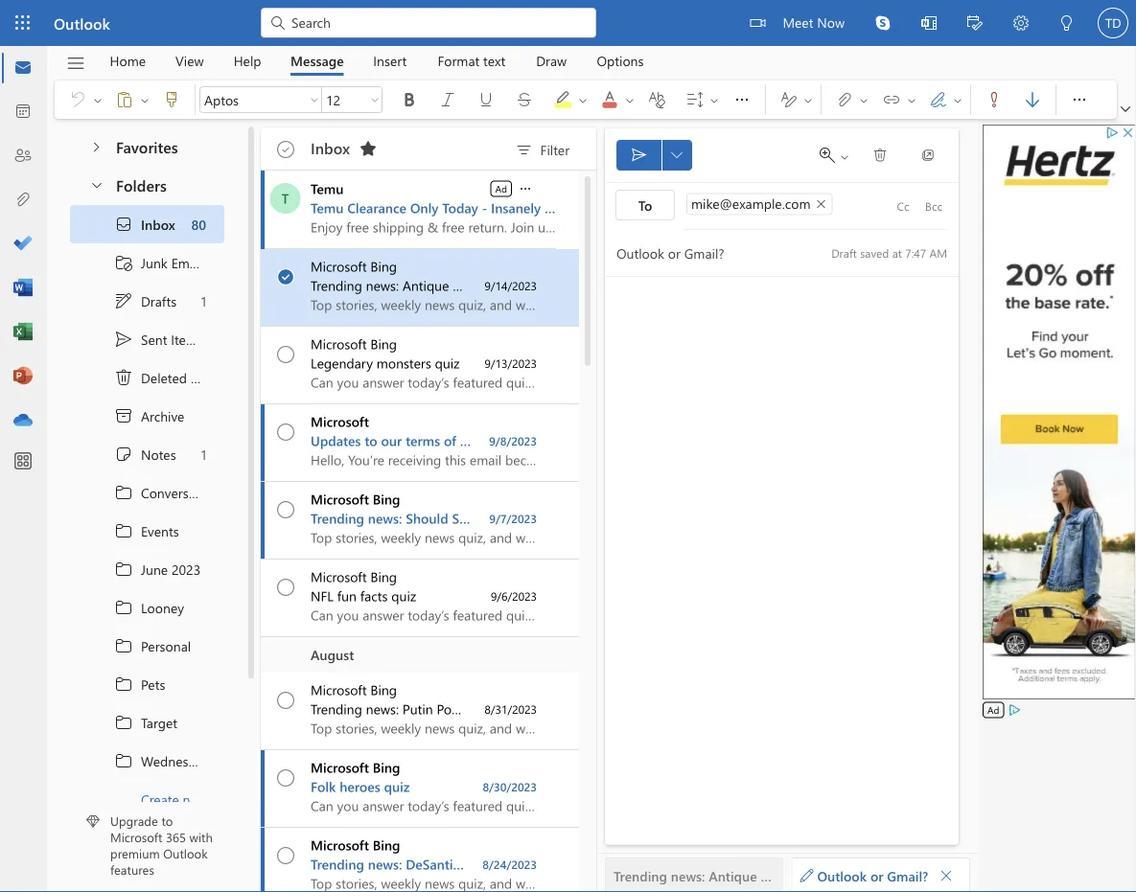Task type: describe. For each thing, give the bounding box(es) containing it.
am
[[930, 245, 948, 260]]

 button down draw "button"
[[544, 81, 592, 119]]

favorites
[[116, 136, 178, 157]]

 for  pets
[[114, 675, 133, 694]]

 pets
[[114, 675, 165, 694]]

 filter
[[515, 141, 570, 160]]

 inside "select all messages" checkbox
[[277, 141, 294, 158]]

microsoft for legendary monsters quiz
[[311, 335, 367, 353]]

 for the  dropdown button inside message list list box
[[518, 181, 533, 197]]

use
[[460, 432, 481, 450]]

 notes
[[114, 445, 176, 464]]

 inside favorites tree item
[[88, 140, 104, 155]]


[[400, 90, 419, 109]]

more for trending news: desantis disappears, vivek rises and woke… and more
[[710, 856, 742, 874]]

and for china…
[[662, 701, 684, 718]]

1 for 
[[201, 446, 206, 463]]

microsoft for folk heroes quiz
[[311, 759, 369, 777]]

microsoft bing for trending news: should supreme court disqualify trump from… and more
[[311, 491, 400, 508]]

microsoft updates to our terms of use 9/8/2023
[[311, 413, 537, 450]]

meet now
[[783, 13, 845, 31]]

more for trending news: should supreme court disqualify trump from… and more
[[724, 510, 756, 527]]

upgrade to microsoft 365 with premium outlook features
[[110, 813, 213, 879]]


[[968, 15, 983, 31]]

sewing
[[494, 277, 537, 294]]

and right the rises
[[608, 856, 631, 874]]

 button inside message list list box
[[517, 179, 534, 198]]

 button
[[105, 84, 137, 115]]

powerless
[[437, 701, 495, 718]]

from…
[[654, 510, 694, 527]]

outlook inside upgrade to microsoft 365 with premium outlook features
[[163, 846, 208, 862]]

7:47
[[906, 245, 927, 260]]

outlook banner
[[0, 0, 1137, 48]]

onedrive image
[[13, 411, 33, 431]]

desantis
[[406, 856, 459, 874]]

wednesday
[[141, 753, 210, 770]]

5  tree item from the top
[[70, 627, 224, 666]]

 button right the font size text field
[[367, 86, 383, 113]]

set your advertising preferences image
[[1007, 703, 1023, 718]]

legendary
[[311, 354, 373, 372]]

 
[[820, 148, 851, 163]]

new
[[183, 791, 207, 809]]

upgrade
[[110, 813, 158, 830]]

 for inbox
[[279, 141, 294, 156]]

 right the font size text field
[[369, 94, 381, 105]]

machine
[[540, 277, 591, 294]]

select a conversation checkbox for folk heroes quiz
[[265, 751, 311, 792]]

 outlook or gmail?
[[800, 867, 929, 885]]

 button
[[152, 84, 191, 115]]

2  from the top
[[277, 269, 294, 286]]

folders tree item
[[70, 167, 224, 205]]

 left the font size text field
[[309, 94, 320, 105]]

 wednesday
[[114, 752, 210, 771]]

trending news: should supreme court disqualify trump from… and more
[[311, 510, 756, 527]]

 
[[780, 90, 814, 109]]


[[929, 90, 949, 109]]

view button
[[161, 46, 218, 76]]

trending for trending news: antique singer sewing machine values & what… and more
[[311, 277, 362, 294]]

 button inside favorites tree item
[[78, 129, 114, 164]]

Font size text field
[[322, 88, 366, 111]]


[[114, 215, 133, 234]]

 inside  
[[803, 94, 814, 106]]

8/31/2023
[[485, 702, 537, 717]]

folder
[[211, 791, 246, 809]]

putin
[[403, 701, 433, 718]]

deleted
[[141, 369, 187, 387]]

microsoft bing for legendary monsters quiz
[[311, 335, 397, 353]]

 for  target
[[114, 714, 133, 733]]

Font text field
[[200, 88, 306, 111]]

 button inside the include 'group'
[[904, 84, 920, 115]]

excel image
[[13, 323, 33, 342]]


[[820, 148, 835, 163]]

microsoft for trending news: antique singer sewing machine values & what… and more
[[311, 258, 367, 275]]

 inside folders tree item
[[89, 177, 105, 192]]

text
[[483, 52, 506, 70]]

options
[[597, 52, 644, 70]]

1 vertical spatial quiz
[[392, 587, 416, 605]]

 button
[[975, 84, 1014, 115]]

microsoft for nfl fun facts quiz
[[311, 568, 367, 586]]

temu for temu clearance only today - insanely low prices
[[311, 199, 344, 217]]

8/24/2023
[[483, 857, 537, 873]]

&
[[636, 277, 647, 294]]

 for middle the  dropdown button
[[733, 90, 752, 109]]

1 vertical spatial to
[[498, 701, 511, 718]]

values
[[595, 277, 633, 294]]

news: for putin
[[366, 701, 399, 718]]

items for 
[[171, 331, 203, 348]]


[[115, 90, 134, 109]]

select a conversation checkbox for microsoft bing
[[265, 673, 311, 715]]

microsoft bing for trending news: antique singer sewing machine values & what… and more
[[311, 258, 397, 275]]

 button
[[952, 0, 998, 48]]

 for trending news: desantis disappears, vivek rises and woke… and more
[[277, 848, 294, 865]]

help button
[[219, 46, 276, 76]]

 tree item
[[70, 205, 224, 244]]

 
[[686, 90, 720, 109]]

 for folk heroes quiz
[[277, 770, 294, 787]]


[[477, 90, 496, 109]]

1 vertical spatial ad
[[988, 704, 1000, 717]]

4  tree item from the top
[[70, 589, 224, 627]]

application containing outlook
[[0, 0, 1137, 893]]

or
[[871, 867, 884, 885]]

 button
[[909, 140, 948, 171]]

china…
[[615, 701, 658, 718]]

bing for folk heroes quiz
[[373, 759, 400, 777]]

folders
[[116, 174, 167, 195]]

 button down message button on the left of the page
[[307, 86, 322, 113]]

 for  wednesday
[[114, 752, 133, 771]]

nfl
[[311, 587, 334, 605]]

filter
[[540, 141, 570, 158]]

draw
[[536, 52, 567, 70]]

updates
[[311, 432, 361, 450]]

 deleted items
[[114, 368, 223, 387]]

tags group
[[975, 81, 1052, 119]]

bing for nfl fun facts quiz
[[371, 568, 397, 586]]

archive
[[141, 407, 185, 425]]

1 horizontal spatial  button
[[723, 81, 762, 119]]

Search for email, meetings, files and more. field
[[290, 12, 585, 32]]

select a conversation checkbox for microsoft
[[265, 405, 311, 446]]

microsoft bing for folk heroes quiz
[[311, 759, 400, 777]]


[[269, 13, 288, 33]]

-
[[482, 199, 487, 217]]

home
[[110, 52, 146, 70]]

6  tree item from the top
[[70, 666, 224, 704]]

 for the right  popup button
[[1121, 105, 1131, 114]]

to inside upgrade to microsoft 365 with premium outlook features
[[161, 813, 173, 830]]

 button left 
[[90, 84, 105, 115]]

 june 2023
[[114, 560, 201, 579]]

antique
[[403, 277, 449, 294]]


[[359, 139, 378, 158]]

pets
[[141, 676, 165, 694]]

august heading
[[261, 638, 579, 673]]

select a conversation checkbox for trending news: desantis disappears, vivek rises and woke… and more
[[265, 829, 311, 870]]

3  tree item from the top
[[70, 551, 224, 589]]

word image
[[13, 279, 33, 298]]

our
[[381, 432, 402, 450]]

only
[[410, 199, 439, 217]]

 for nfl fun facts quiz
[[277, 579, 294, 597]]

 inside  
[[839, 152, 851, 163]]

microsoft inside upgrade to microsoft 365 with premium outlook features
[[110, 829, 162, 846]]

2  tree item from the top
[[70, 512, 224, 551]]

people image
[[13, 147, 33, 166]]

 tree item
[[70, 359, 224, 397]]

facts
[[360, 587, 388, 605]]

2 horizontal spatial  button
[[1061, 81, 1099, 119]]

 search field
[[261, 0, 597, 43]]


[[114, 253, 133, 272]]

select a conversation checkbox for legendary monsters quiz
[[265, 327, 311, 368]]

text highlight color image
[[553, 90, 592, 109]]

junk
[[141, 254, 168, 272]]

 for rightmost the  dropdown button
[[1070, 90, 1090, 109]]

message
[[291, 52, 344, 70]]

create new folder tree item
[[70, 781, 246, 819]]

 button
[[429, 84, 467, 115]]

tab list inside application
[[95, 46, 659, 76]]

and down add a subject text field
[[696, 277, 718, 294]]

ad inside message list list box
[[496, 182, 507, 195]]

 tree item
[[70, 397, 224, 435]]

trending news: putin powerless to complain about china… and more
[[311, 701, 719, 718]]


[[985, 90, 1004, 109]]


[[882, 90, 902, 109]]

news: for should
[[368, 510, 402, 527]]

microsoft for trending news: should supreme court disqualify trump from… and more
[[311, 491, 369, 508]]

disqualify
[[548, 510, 607, 527]]

mike@example.com button
[[687, 193, 833, 215]]


[[1014, 15, 1029, 31]]

9/6/2023
[[491, 589, 537, 604]]


[[1023, 90, 1043, 109]]

left-rail-appbar navigation
[[4, 46, 42, 443]]

bing for trending news: putin powerless to complain about china… and more
[[371, 681, 397, 699]]

microsoft bing for trending news: putin powerless to complain about china… and more
[[311, 681, 397, 699]]

message list section
[[261, 123, 756, 893]]

more down add a subject text field
[[722, 277, 753, 294]]

Add a subject text field
[[605, 238, 814, 269]]

clipboard group
[[59, 81, 191, 119]]

 for trending news: putin powerless to complain about china… and more
[[277, 692, 294, 710]]

td button
[[1090, 0, 1137, 46]]

mail image
[[13, 59, 33, 78]]

meet
[[783, 13, 814, 31]]



Task type: locate. For each thing, give the bounding box(es) containing it.
 for  june 2023
[[114, 560, 133, 579]]

and right from…
[[698, 510, 721, 527]]

1 select a conversation checkbox from the top
[[265, 405, 311, 446]]

tree
[[70, 205, 246, 819]]

1 select a conversation checkbox from the top
[[265, 327, 311, 368]]

Select a conversation checkbox
[[265, 327, 311, 368], [265, 560, 311, 601]]

inbox inside " inbox"
[[141, 216, 175, 233]]

 button inside reading pane main content
[[662, 140, 692, 171]]

ad up insanely
[[496, 182, 507, 195]]

 inside basic text "group"
[[733, 90, 752, 109]]

0 vertical spatial 
[[279, 141, 294, 156]]

7  from the top
[[277, 692, 294, 710]]

 button
[[933, 863, 960, 890]]

microsoft up folk
[[311, 759, 369, 777]]

 button left 
[[622, 84, 638, 115]]

1 vertical spatial 
[[671, 150, 683, 161]]

2 vertical spatial outlook
[[818, 867, 867, 885]]

 up ' pets'
[[114, 637, 133, 656]]

 
[[929, 90, 964, 109]]

5 microsoft bing from the top
[[311, 681, 397, 699]]

 for  events
[[114, 522, 133, 541]]

reading pane main content
[[598, 120, 978, 893]]

 tree item
[[70, 320, 224, 359]]

0 vertical spatial select a conversation checkbox
[[265, 405, 311, 446]]

items inside  deleted items
[[191, 369, 223, 387]]

bing for trending news: desantis disappears, vivek rises and woke… and more
[[373, 837, 400, 855]]

 right  
[[873, 148, 888, 163]]

trending down august
[[311, 701, 362, 718]]

2 select a conversation checkbox from the top
[[265, 673, 311, 715]]

1 vertical spatial 1
[[201, 446, 206, 463]]

1 vertical spatial temu
[[311, 199, 344, 217]]

 inside  
[[139, 95, 151, 106]]

 right 
[[858, 94, 870, 106]]

select a conversation checkbox for trending news: antique singer sewing machine values & what… and more
[[265, 249, 311, 291]]

 inside  
[[709, 94, 720, 106]]

2 horizontal spatial 
[[1070, 90, 1090, 109]]

1 select a conversation checkbox from the top
[[265, 249, 311, 291]]

items right the sent
[[171, 331, 203, 348]]

 inside select a conversation option
[[279, 269, 294, 284]]

4  from the top
[[277, 424, 294, 441]]

5  from the top
[[277, 502, 294, 519]]

0 vertical spatial select a conversation checkbox
[[265, 249, 311, 291]]

mike@example.com
[[692, 194, 811, 212]]

bing for trending news: antique singer sewing machine values & what… and more
[[371, 258, 397, 275]]

items inside  sent items
[[171, 331, 203, 348]]

trending for trending news: should supreme court disqualify trump from… and more
[[311, 510, 364, 527]]

should
[[406, 510, 449, 527]]

premium
[[110, 846, 160, 862]]

bing up legendary monsters quiz
[[371, 335, 397, 353]]

1 horizontal spatial 
[[733, 90, 752, 109]]

tree containing 
[[70, 205, 246, 819]]

personal
[[141, 638, 191, 655]]

news: left putin
[[366, 701, 399, 718]]

font color image
[[600, 90, 639, 109]]

more
[[722, 277, 753, 294], [724, 510, 756, 527], [688, 701, 719, 718], [710, 856, 742, 874]]

items
[[171, 331, 203, 348], [191, 369, 223, 387]]

 tree item up  events
[[70, 474, 224, 512]]

8  from the top
[[114, 752, 133, 771]]

1 right the notes at left
[[201, 446, 206, 463]]


[[873, 148, 888, 163], [114, 368, 133, 387]]

1 horizontal spatial  button
[[1117, 100, 1135, 119]]

 for  personal
[[114, 637, 133, 656]]

 button down td dropdown button
[[1117, 100, 1135, 119]]

 button
[[1014, 84, 1052, 115]]

4 microsoft bing from the top
[[311, 568, 397, 586]]

microsoft bing down august
[[311, 681, 397, 699]]

bing down 'our'
[[373, 491, 400, 508]]

select a conversation checkbox for nfl fun facts quiz
[[265, 560, 311, 601]]

 right  "button"
[[1070, 90, 1090, 109]]

 tree item up  personal
[[70, 589, 224, 627]]

8  from the top
[[277, 770, 294, 787]]

 
[[115, 90, 151, 109]]

view
[[176, 52, 204, 70]]

80
[[191, 216, 206, 233]]

draw button
[[522, 46, 581, 76]]


[[686, 90, 705, 109]]

0 horizontal spatial 
[[518, 181, 533, 197]]

 down 
[[114, 483, 133, 503]]

select a conversation checkbox down folk
[[265, 829, 311, 870]]

news: for desantis
[[368, 856, 402, 874]]

 for 
[[873, 148, 888, 163]]

microsoft down 'updates'
[[311, 491, 369, 508]]

0 horizontal spatial inbox
[[141, 216, 175, 233]]

0 horizontal spatial 
[[114, 368, 133, 387]]


[[279, 141, 294, 156], [279, 269, 294, 284]]

message list list box
[[261, 171, 756, 893]]

 button
[[57, 47, 95, 80]]

singer
[[453, 277, 491, 294]]

target
[[141, 714, 177, 732]]

 down  target
[[114, 752, 133, 771]]

1 vertical spatial outlook
[[163, 846, 208, 862]]

9  from the top
[[277, 848, 294, 865]]

1 horizontal spatial 
[[873, 148, 888, 163]]

items for 
[[191, 369, 223, 387]]

 inside "select all messages" checkbox
[[279, 141, 294, 156]]

 button inside folders tree item
[[80, 167, 112, 202]]

microsoft bing down 'updates'
[[311, 491, 400, 508]]

inbox left '' button
[[311, 137, 350, 158]]

1 vertical spatial items
[[191, 369, 223, 387]]

microsoft bing down heroes
[[311, 837, 400, 855]]

trending down 'updates'
[[311, 510, 364, 527]]

 tree item
[[70, 282, 224, 320]]

notes
[[141, 446, 176, 463]]

more right woke…
[[710, 856, 742, 874]]

select a conversation checkbox right folder
[[265, 751, 311, 792]]

and for woke…
[[684, 856, 706, 874]]


[[515, 90, 534, 109]]

files image
[[13, 191, 33, 210]]

outlook link
[[54, 0, 110, 46]]

 right  
[[733, 90, 752, 109]]

1 vertical spatial select a conversation checkbox
[[265, 829, 311, 870]]

1 horizontal spatial ad
[[988, 704, 1000, 717]]

microsoft bing up heroes
[[311, 759, 400, 777]]

 left 'events'
[[114, 522, 133, 541]]

microsoft down august
[[311, 681, 367, 699]]

 inside reading pane main content
[[671, 150, 683, 161]]

select a conversation checkbox down august
[[265, 673, 311, 715]]

more apps image
[[13, 453, 33, 472]]

premium features image
[[86, 816, 100, 829]]

 target
[[114, 714, 177, 733]]

 for  looney
[[114, 598, 133, 618]]

 for  deleted items
[[114, 368, 133, 387]]

quiz for legendary monsters quiz
[[435, 354, 460, 372]]

1 microsoft bing from the top
[[311, 258, 397, 275]]

 button
[[390, 84, 429, 115]]


[[66, 53, 86, 73]]

1 vertical spatial 
[[279, 269, 294, 284]]

6 microsoft bing from the top
[[311, 759, 400, 777]]

microsoft up legendary
[[311, 335, 367, 353]]

6  from the top
[[114, 675, 133, 694]]

 right 
[[709, 94, 720, 106]]

low
[[545, 199, 569, 217]]

microsoft for trending news: putin powerless to complain about china… and more
[[311, 681, 367, 699]]


[[750, 15, 766, 31]]

 button left folders
[[80, 167, 112, 202]]

outlook inside reading pane main content
[[818, 867, 867, 885]]

quiz for folk heroes quiz
[[384, 778, 410, 796]]

temu for temu
[[311, 180, 344, 198]]

To text field
[[685, 193, 888, 219]]

2 select a conversation checkbox from the top
[[265, 560, 311, 601]]

temu clearance only today - insanely low prices
[[311, 199, 609, 217]]

microsoft up the features
[[110, 829, 162, 846]]

td
[[1106, 15, 1121, 30]]

format
[[438, 52, 480, 70]]

1  from the top
[[114, 483, 133, 503]]

3  from the top
[[277, 346, 294, 363]]

and for from…
[[698, 510, 721, 527]]

1 vertical spatial  button
[[662, 140, 692, 171]]

1 select a conversation checkbox from the top
[[265, 482, 311, 524]]

insert
[[373, 52, 407, 70]]

home button
[[95, 46, 160, 76]]

1 1 from the top
[[201, 292, 206, 310]]

 button left favorites
[[78, 129, 114, 164]]

 for 
[[114, 483, 133, 503]]

7 microsoft bing from the top
[[311, 837, 400, 855]]

outlook inside banner
[[54, 12, 110, 33]]

bing down clearance
[[371, 258, 397, 275]]

0 vertical spatial items
[[171, 331, 203, 348]]

0 horizontal spatial 
[[671, 150, 683, 161]]

 tree item down pets
[[70, 704, 224, 742]]

create new folder
[[141, 791, 246, 809]]

 for updates to our terms of use
[[277, 424, 294, 441]]

0 vertical spatial ad
[[496, 182, 507, 195]]

monsters
[[377, 354, 431, 372]]

 left  button
[[92, 95, 104, 106]]

court
[[510, 510, 545, 527]]

8  tree item from the top
[[70, 742, 224, 781]]

 left pets
[[114, 675, 133, 694]]

microsoft down clearance
[[311, 258, 367, 275]]

2 trending from the top
[[311, 510, 364, 527]]

2 1 from the top
[[201, 446, 206, 463]]

bing for trending news: should supreme court disqualify trump from… and more
[[373, 491, 400, 508]]

basic text group
[[199, 81, 762, 119]]

 button down  "button"
[[59, 81, 105, 119]]

heroes
[[340, 778, 381, 796]]

select a conversation checkbox for trending news: should supreme court disqualify trump from… and more
[[265, 482, 311, 524]]

3 trending from the top
[[311, 701, 362, 718]]

inbox right 
[[141, 216, 175, 233]]

news: left the desantis at left bottom
[[368, 856, 402, 874]]

1 horizontal spatial to
[[365, 432, 378, 450]]

 button right the 
[[662, 140, 692, 171]]


[[114, 407, 133, 426]]

and right woke…
[[684, 856, 706, 874]]

microsoft bing for nfl fun facts quiz
[[311, 568, 397, 586]]

tab list containing home
[[95, 46, 659, 76]]

1 vertical spatial 
[[114, 368, 133, 387]]

legendary monsters quiz
[[311, 354, 460, 372]]

trending
[[311, 277, 362, 294], [311, 510, 364, 527], [311, 701, 362, 718], [311, 856, 364, 874]]

select a conversation checkbox down 'updates'
[[265, 482, 311, 524]]

 junk email
[[114, 253, 203, 272]]

6  from the top
[[277, 579, 294, 597]]

 left looney
[[114, 598, 133, 618]]

8/30/2023
[[483, 780, 537, 795]]

 button inside basic text "group"
[[575, 84, 591, 115]]

to do image
[[13, 235, 33, 254]]

microsoft bing up legendary
[[311, 335, 397, 353]]


[[632, 148, 647, 163]]

7  tree item from the top
[[70, 704, 224, 742]]

to inside 'microsoft updates to our terms of use 9/8/2023'
[[365, 432, 378, 450]]

bing for legendary monsters quiz
[[371, 335, 397, 353]]

august
[[311, 646, 354, 664]]

bing up facts
[[371, 568, 397, 586]]

0 vertical spatial select a conversation checkbox
[[265, 482, 311, 524]]

temu right t
[[311, 180, 344, 198]]

quiz right facts
[[392, 587, 416, 605]]

1  from the top
[[279, 141, 294, 156]]

fun
[[337, 587, 357, 605]]

 button
[[1044, 0, 1090, 48]]

1
[[201, 292, 206, 310], [201, 446, 206, 463]]

0 vertical spatial quiz
[[435, 354, 460, 372]]

trending down folk
[[311, 856, 364, 874]]

gmail?
[[887, 867, 929, 885]]

of
[[444, 432, 456, 450]]

 button right 
[[137, 84, 152, 115]]

 button
[[505, 84, 544, 115]]

0 vertical spatial outlook
[[54, 12, 110, 33]]

Select a conversation checkbox
[[265, 249, 311, 291], [265, 751, 311, 792]]

2 horizontal spatial to
[[498, 701, 511, 718]]

calendar image
[[13, 103, 33, 122]]

trump
[[611, 510, 650, 527]]

1 horizontal spatial inbox
[[311, 137, 350, 158]]

 right 
[[139, 95, 151, 106]]

 
[[882, 90, 918, 109]]

powerpoint image
[[13, 367, 33, 387]]

3 microsoft bing from the top
[[311, 491, 400, 508]]

0 vertical spatial select a conversation checkbox
[[265, 327, 311, 368]]


[[114, 292, 133, 311]]

4 trending from the top
[[311, 856, 364, 874]]

0 vertical spatial inbox
[[311, 137, 350, 158]]

2 vertical spatial quiz
[[384, 778, 410, 796]]

 button right 
[[904, 84, 920, 115]]


[[1060, 15, 1075, 31]]

inbox 
[[311, 137, 378, 158]]

 inside  
[[858, 94, 870, 106]]

 tree item
[[70, 435, 224, 474]]

2  from the top
[[279, 269, 294, 284]]

 button up insanely
[[517, 179, 534, 198]]

2 vertical spatial to
[[161, 813, 173, 830]]

 inside  
[[906, 95, 918, 106]]

1 vertical spatial inbox
[[141, 216, 175, 233]]

features
[[110, 862, 154, 879]]


[[733, 90, 752, 109], [1070, 90, 1090, 109], [518, 181, 533, 197]]

 button inside basic text "group"
[[622, 84, 638, 115]]

Select a conversation checkbox
[[265, 482, 311, 524], [265, 829, 311, 870]]

0 vertical spatial temu
[[311, 180, 344, 198]]

Select all messages checkbox
[[272, 136, 299, 163]]

 drafts
[[114, 292, 177, 311]]

more right 'china…'
[[688, 701, 719, 718]]

3  from the top
[[114, 560, 133, 579]]

microsoft bing for trending news: desantis disappears, vivek rises and woke… and more
[[311, 837, 400, 855]]

rises
[[573, 856, 604, 874]]

bing down folk heroes quiz at bottom left
[[373, 837, 400, 855]]


[[876, 15, 891, 31]]

9/14/2023
[[485, 278, 537, 293]]

1 vertical spatial select a conversation checkbox
[[265, 560, 311, 601]]

sent
[[141, 331, 167, 348]]

 inside  
[[952, 94, 964, 106]]

5  from the top
[[114, 637, 133, 656]]

 inside button
[[873, 148, 888, 163]]

 tree item
[[70, 244, 224, 282]]

0 vertical spatial 1
[[201, 292, 206, 310]]

 button down options 'button'
[[591, 81, 639, 119]]

 for  popup button inside the reading pane main content
[[671, 150, 683, 161]]

 up t
[[279, 141, 294, 156]]

4  from the top
[[114, 598, 133, 618]]

2  from the top
[[114, 522, 133, 541]]

1 for 
[[201, 292, 206, 310]]

now
[[817, 13, 845, 31]]

outlook left the or at the bottom of page
[[818, 867, 867, 885]]

2 horizontal spatial outlook
[[818, 867, 867, 885]]

news: left antique
[[366, 277, 399, 294]]

0 vertical spatial 
[[873, 148, 888, 163]]

1 temu from the top
[[311, 180, 344, 198]]

1 horizontal spatial 
[[1121, 105, 1131, 114]]

1 inside  'tree item'
[[201, 292, 206, 310]]

2 temu from the top
[[311, 199, 344, 217]]

microsoft up fun
[[311, 568, 367, 586]]

 inside tree item
[[114, 368, 133, 387]]

email
[[171, 254, 203, 272]]

0 horizontal spatial  button
[[517, 179, 534, 198]]

draft
[[832, 245, 857, 260]]

 left font color icon
[[577, 95, 589, 106]]

tab list
[[95, 46, 659, 76]]

1  from the top
[[277, 141, 294, 158]]

folk heroes quiz
[[311, 778, 410, 796]]

 left  button
[[624, 95, 636, 106]]

 tree item up  target
[[70, 666, 224, 704]]

 for legendary monsters quiz
[[277, 346, 294, 363]]

0 vertical spatial  button
[[1117, 100, 1135, 119]]

 right 
[[952, 94, 964, 106]]

and right 'china…'
[[662, 701, 684, 718]]

news: for antique
[[366, 277, 399, 294]]

tree inside application
[[70, 205, 246, 819]]

1  tree item from the top
[[70, 474, 224, 512]]

 right 
[[839, 152, 851, 163]]

1 vertical spatial select a conversation checkbox
[[265, 673, 311, 715]]

1 inside  tree item
[[201, 446, 206, 463]]

more right from…
[[724, 510, 756, 527]]

7  from the top
[[114, 714, 133, 733]]

looney
[[141, 599, 184, 617]]

 button
[[638, 84, 676, 115]]

events
[[141, 522, 179, 540]]

favorites tree item
[[70, 129, 224, 167]]

outlook right premium
[[163, 846, 208, 862]]

2 select a conversation checkbox from the top
[[265, 751, 311, 792]]

Select a conversation checkbox
[[265, 405, 311, 446], [265, 673, 311, 715]]

trending for trending news: putin powerless to complain about china… and more
[[311, 701, 362, 718]]

news: left the "should"
[[368, 510, 402, 527]]

1 trending from the top
[[311, 277, 362, 294]]

more for trending news: putin powerless to complain about china… and more
[[688, 701, 719, 718]]

0 vertical spatial 
[[1121, 105, 1131, 114]]

9/13/2023
[[485, 356, 537, 371]]


[[114, 330, 133, 349]]

to
[[638, 196, 653, 214]]

 right 
[[906, 95, 918, 106]]

 tree item down  events
[[70, 551, 224, 589]]

temu image
[[270, 183, 301, 214]]

quiz right heroes
[[384, 778, 410, 796]]

 tree item
[[70, 474, 224, 512], [70, 512, 224, 551], [70, 551, 224, 589], [70, 589, 224, 627], [70, 627, 224, 666], [70, 666, 224, 704], [70, 704, 224, 742], [70, 742, 224, 781]]

 down td dropdown button
[[1121, 105, 1131, 114]]

0 horizontal spatial ad
[[496, 182, 507, 195]]

 for microsoft bing
[[279, 269, 294, 284]]

 button right  
[[723, 81, 762, 119]]

trending for trending news: desantis disappears, vivek rises and woke… and more
[[311, 856, 364, 874]]

 tree item up june at left bottom
[[70, 512, 224, 551]]

bing down august heading
[[371, 681, 397, 699]]

 left june at left bottom
[[114, 560, 133, 579]]

0 horizontal spatial outlook
[[54, 12, 110, 33]]

supreme
[[452, 510, 506, 527]]


[[114, 445, 133, 464]]

microsoft bing down clearance
[[311, 258, 397, 275]]


[[800, 869, 814, 883]]

to left 'our'
[[365, 432, 378, 450]]

 button
[[860, 0, 906, 46]]

inbox heading
[[311, 128, 384, 170]]

at
[[893, 245, 902, 260]]

microsoft for trending news: desantis disappears, vivek rises and woke… and more
[[311, 837, 369, 855]]

woke…
[[634, 856, 680, 874]]

quiz right monsters
[[435, 354, 460, 372]]

0 vertical spatial to
[[365, 432, 378, 450]]

bing up folk heroes quiz at bottom left
[[373, 759, 400, 777]]

1 vertical spatial select a conversation checkbox
[[265, 751, 311, 792]]

1 down email
[[201, 292, 206, 310]]

 right 
[[803, 94, 814, 106]]

microsoft up 'updates'
[[311, 413, 369, 431]]

1 horizontal spatial outlook
[[163, 846, 208, 862]]

 events
[[114, 522, 179, 541]]

inbox inside inbox 
[[311, 137, 350, 158]]

 inside message list list box
[[518, 181, 533, 197]]

0 horizontal spatial  button
[[662, 140, 692, 171]]

help
[[234, 52, 261, 70]]

microsoft inside 'microsoft updates to our terms of use 9/8/2023'
[[311, 413, 369, 431]]

2 select a conversation checkbox from the top
[[265, 829, 311, 870]]

2 microsoft bing from the top
[[311, 335, 397, 353]]

include group
[[826, 81, 967, 119]]

 for trending news: should supreme court disqualify trump from… and more
[[277, 502, 294, 519]]

items right the "deleted"
[[191, 369, 223, 387]]

temu right temu image
[[311, 199, 344, 217]]

0 horizontal spatial to
[[161, 813, 173, 830]]

application
[[0, 0, 1137, 893]]

 inbox
[[114, 215, 175, 234]]

 left favorites
[[88, 140, 104, 155]]



Task type: vqa. For each thing, say whether or not it's contained in the screenshot.
SYNC EMAIL button
no



